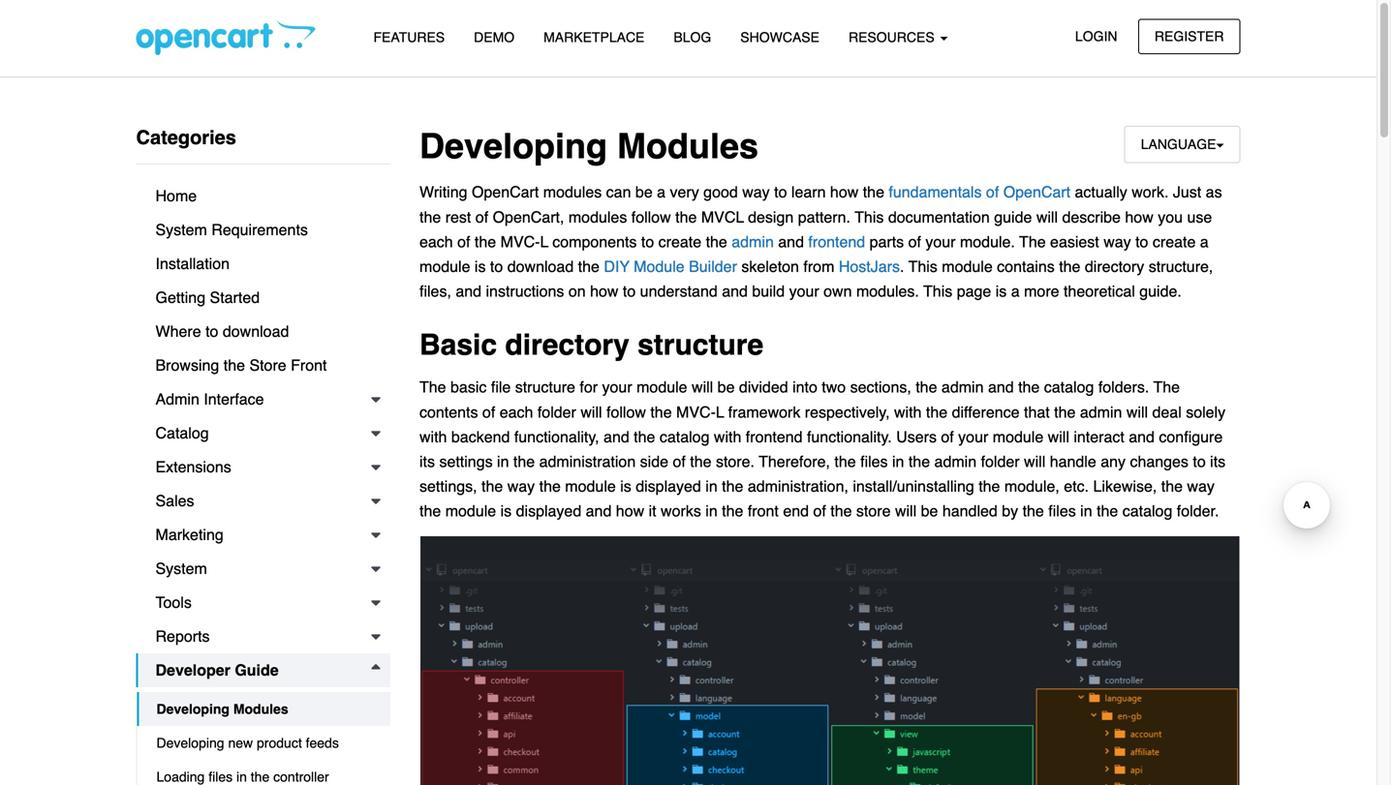 Task type: vqa. For each thing, say whether or not it's contained in the screenshot.
functionality,
yes



Task type: locate. For each thing, give the bounding box(es) containing it.
page
[[957, 282, 991, 300]]

to down diy
[[623, 282, 636, 300]]

l down opencart,
[[540, 233, 548, 251]]

0 horizontal spatial catalog
[[660, 428, 710, 446]]

0 vertical spatial displayed
[[636, 478, 701, 496]]

1 vertical spatial structure
[[515, 378, 575, 396]]

system requirements link
[[136, 213, 390, 247]]

directory up theoretical
[[1085, 258, 1144, 276]]

1 vertical spatial system
[[155, 560, 207, 578]]

will down for
[[581, 403, 602, 421]]

1 horizontal spatial a
[[1011, 282, 1020, 300]]

0 horizontal spatial directory
[[505, 329, 629, 362]]

loading files in the controller
[[156, 770, 329, 785]]

and right the files,
[[456, 282, 481, 300]]

1 system from the top
[[155, 221, 207, 239]]

is down administration
[[620, 478, 631, 496]]

a left very
[[657, 183, 666, 201]]

the inside parts of your module. the easiest way to create a module is to download the
[[578, 258, 600, 276]]

way inside parts of your module. the easiest way to create a module is to download the
[[1104, 233, 1131, 251]]

l
[[540, 233, 548, 251], [716, 403, 724, 421]]

good
[[703, 183, 738, 201]]

started
[[210, 289, 260, 307]]

marketing
[[155, 526, 224, 544]]

developing for developing modules link on the bottom left
[[156, 702, 230, 717]]

1 vertical spatial directory
[[505, 329, 629, 362]]

modules up very
[[617, 126, 759, 167]]

way down the describe
[[1104, 233, 1131, 251]]

theoretical
[[1064, 282, 1135, 300]]

catalog up side
[[660, 428, 710, 446]]

developing down developer
[[156, 702, 230, 717]]

1 create from the left
[[658, 233, 701, 251]]

0 vertical spatial structure
[[637, 329, 763, 362]]

create down you on the top of the page
[[1153, 233, 1196, 251]]

catalog down likewise,
[[1122, 502, 1172, 520]]

mvc-
[[500, 233, 540, 251], [676, 403, 716, 421]]

browsing
[[155, 356, 219, 374]]

1 vertical spatial mvc-
[[676, 403, 716, 421]]

showcase link
[[726, 20, 834, 54]]

0 vertical spatial developing modules
[[419, 126, 759, 167]]

loading
[[156, 770, 205, 785]]

is up basic
[[475, 258, 486, 276]]

is
[[475, 258, 486, 276], [996, 282, 1007, 300], [620, 478, 631, 496], [500, 502, 512, 520]]

each down rest at the top of the page
[[419, 233, 453, 251]]

developing up loading
[[156, 736, 224, 751]]

of right parts
[[908, 233, 921, 251]]

0 vertical spatial be
[[635, 183, 653, 201]]

how down the work.
[[1125, 208, 1153, 226]]

admin interface
[[155, 390, 264, 408]]

1 horizontal spatial mvc-
[[676, 403, 716, 421]]

0 horizontal spatial l
[[540, 233, 548, 251]]

the inside . this module contains the directory structure, files, and instructions on how to understand and build your own modules. this page is a more theoretical guide.
[[1059, 258, 1081, 276]]

1 vertical spatial follow
[[606, 403, 646, 421]]

0 vertical spatial each
[[419, 233, 453, 251]]

interact
[[1074, 428, 1124, 446]]

module up page
[[942, 258, 993, 276]]

parts of your module. the easiest way to create a module is to download the
[[419, 233, 1209, 276]]

2 horizontal spatial a
[[1200, 233, 1209, 251]]

of up guide
[[986, 183, 999, 201]]

with up store.
[[714, 428, 741, 446]]

mvc- left framework
[[676, 403, 716, 421]]

1 horizontal spatial displayed
[[636, 478, 701, 496]]

1 vertical spatial modules
[[568, 208, 627, 226]]

your inside parts of your module. the easiest way to create a module is to download the
[[925, 233, 956, 251]]

1 vertical spatial modules
[[233, 702, 288, 717]]

developing up opencart,
[[419, 126, 607, 167]]

functionality,
[[514, 428, 599, 446]]

create up diy module builder link
[[658, 233, 701, 251]]

0 horizontal spatial download
[[223, 323, 289, 340]]

each inside 'actually work. just as the rest of opencart, modules follow the mvcl design pattern. this documentation guide will describe how you use each of the mvc-l components to create the'
[[419, 233, 453, 251]]

module down that
[[993, 428, 1043, 446]]

of right rest at the top of the page
[[475, 208, 488, 226]]

1 horizontal spatial create
[[1153, 233, 1196, 251]]

0 vertical spatial this
[[855, 208, 884, 226]]

2 create from the left
[[1153, 233, 1196, 251]]

opencart - open source shopping cart solution image
[[136, 20, 315, 55]]

to down the configure
[[1193, 453, 1206, 471]]

and up administration
[[604, 428, 629, 446]]

developing
[[419, 126, 607, 167], [156, 702, 230, 717], [156, 736, 224, 751]]

catalog
[[155, 424, 209, 442]]

files down new
[[208, 770, 233, 785]]

system for system
[[155, 560, 207, 578]]

0 horizontal spatial mvc-
[[500, 233, 540, 251]]

1 vertical spatial folder
[[981, 453, 1020, 471]]

frontend
[[808, 233, 865, 251], [746, 428, 803, 446]]

0 horizontal spatial developing modules
[[156, 702, 288, 717]]

1 horizontal spatial with
[[714, 428, 741, 446]]

developing modules up can
[[419, 126, 759, 167]]

0 horizontal spatial be
[[635, 183, 653, 201]]

2 its from the left
[[1210, 453, 1226, 471]]

in down store.
[[705, 478, 718, 496]]

1 horizontal spatial the
[[1019, 233, 1046, 251]]

its
[[419, 453, 435, 471], [1210, 453, 1226, 471]]

your down from
[[789, 282, 819, 300]]

system down home
[[155, 221, 207, 239]]

structure inside the basic file structure for your module will be divided into two sections, the admin and the catalog folders. the contents of each folder will follow the mvc-l framework respectively, with the difference that the admin will deal solely with backend functionality, and the catalog with frontend functionality. users of your module will interact and configure its settings in the administration side of the store. therefore, the files in the admin folder will handle any changes to its settings, the way the module is displayed in the administration, install/uninstalling the module, etc. likewise, the way the module is displayed and how it works in the front end of the store will be handled by the files in the catalog folder.
[[515, 378, 575, 396]]

module down settings,
[[445, 502, 496, 520]]

0 horizontal spatial modules
[[233, 702, 288, 717]]

of up the backend
[[482, 403, 495, 421]]

to inside the where to download link
[[205, 323, 218, 340]]

the up deal
[[1153, 378, 1180, 396]]

modules up developing new product feeds link
[[233, 702, 288, 717]]

sections,
[[850, 378, 911, 396]]

follow inside the basic file structure for your module will be divided into two sections, the admin and the catalog folders. the contents of each folder will follow the mvc-l framework respectively, with the difference that the admin will deal solely with backend functionality, and the catalog with frontend functionality. users of your module will interact and configure its settings in the administration side of the store. therefore, the files in the admin folder will handle any changes to its settings, the way the module is displayed in the administration, install/uninstalling the module, etc. likewise, the way the module is displayed and how it works in the front end of the store will be handled by the files in the catalog folder.
[[606, 403, 646, 421]]

administration,
[[748, 478, 848, 496]]

0 vertical spatial modules
[[617, 126, 759, 167]]

reports link
[[136, 620, 390, 654]]

0 horizontal spatial folder
[[537, 403, 576, 421]]

fundamentals of opencart link
[[889, 183, 1070, 201]]

in down the backend
[[497, 453, 509, 471]]

to inside . this module contains the directory structure, files, and instructions on how to understand and build your own modules. this page is a more theoretical guide.
[[623, 282, 636, 300]]

1 horizontal spatial developing modules
[[419, 126, 759, 167]]

users
[[896, 428, 937, 446]]

1 horizontal spatial be
[[717, 378, 735, 396]]

download inside parts of your module. the easiest way to create a module is to download the
[[507, 258, 574, 276]]

create
[[658, 233, 701, 251], [1153, 233, 1196, 251]]

changes
[[1130, 453, 1189, 471]]

a left more
[[1011, 282, 1020, 300]]

system up tools
[[155, 560, 207, 578]]

2 vertical spatial a
[[1011, 282, 1020, 300]]

opencart up opencart,
[[472, 183, 539, 201]]

marketing link
[[136, 518, 390, 552]]

with up users
[[894, 403, 922, 421]]

download down getting started link
[[223, 323, 289, 340]]

your right for
[[602, 378, 632, 396]]

catalog
[[1044, 378, 1094, 396], [660, 428, 710, 446], [1122, 502, 1172, 520]]

0 horizontal spatial frontend
[[746, 428, 803, 446]]

follow down very
[[631, 208, 671, 226]]

how right on
[[590, 282, 618, 300]]

1 horizontal spatial its
[[1210, 453, 1226, 471]]

hostjars link
[[839, 258, 900, 276]]

a down use
[[1200, 233, 1209, 251]]

in
[[497, 453, 509, 471], [892, 453, 904, 471], [705, 478, 718, 496], [705, 502, 718, 520], [1080, 502, 1092, 520], [236, 770, 247, 785]]

handled
[[942, 502, 998, 520]]

0 vertical spatial developing
[[419, 126, 607, 167]]

browsing the store front
[[155, 356, 327, 374]]

how inside 'actually work. just as the rest of opencart, modules follow the mvcl design pattern. this documentation guide will describe how you use each of the mvc-l components to create the'
[[1125, 208, 1153, 226]]

download up instructions in the top left of the page
[[507, 258, 574, 276]]

0 vertical spatial follow
[[631, 208, 671, 226]]

each
[[419, 233, 453, 251], [500, 403, 533, 421]]

frontend down the pattern.
[[808, 233, 865, 251]]

describe
[[1062, 208, 1121, 226]]

own
[[824, 282, 852, 300]]

module
[[634, 258, 685, 276]]

is inside . this module contains the directory structure, files, and instructions on how to understand and build your own modules. this page is a more theoretical guide.
[[996, 282, 1007, 300]]

module up the files,
[[419, 258, 470, 276]]

settings
[[439, 453, 493, 471]]

0 horizontal spatial the
[[419, 378, 446, 396]]

developing new product feeds
[[156, 736, 339, 751]]

with down contents at the bottom left of the page
[[419, 428, 447, 446]]

and
[[778, 233, 804, 251], [456, 282, 481, 300], [722, 282, 748, 300], [988, 378, 1014, 396], [604, 428, 629, 446], [1129, 428, 1155, 446], [586, 502, 612, 520]]

l left framework
[[716, 403, 724, 421]]

instructions
[[486, 282, 564, 300]]

be left divided
[[717, 378, 735, 396]]

contents
[[419, 403, 478, 421]]

respectively,
[[805, 403, 890, 421]]

store
[[249, 356, 286, 374]]

0 vertical spatial files
[[860, 453, 888, 471]]

0 horizontal spatial each
[[419, 233, 453, 251]]

on
[[568, 282, 586, 300]]

loading files in the controller link
[[137, 760, 390, 786]]

1 horizontal spatial opencart
[[1003, 183, 1070, 201]]

0 vertical spatial system
[[155, 221, 207, 239]]

opencart,
[[493, 208, 564, 226]]

is right page
[[996, 282, 1007, 300]]

front
[[291, 356, 327, 374]]

modules.
[[856, 282, 919, 300]]

l inside the basic file structure for your module will be divided into two sections, the admin and the catalog folders. the contents of each folder will follow the mvc-l framework respectively, with the difference that the admin will deal solely with backend functionality, and the catalog with frontend functionality. users of your module will interact and configure its settings in the administration side of the store. therefore, the files in the admin folder will handle any changes to its settings, the way the module is displayed in the administration, install/uninstalling the module, etc. likewise, the way the module is displayed and how it works in the front end of the store will be handled by the files in the catalog folder.
[[716, 403, 724, 421]]

learn
[[791, 183, 826, 201]]

0 vertical spatial modules
[[543, 183, 602, 201]]

files down the functionality.
[[860, 453, 888, 471]]

0 vertical spatial l
[[540, 233, 548, 251]]

2 horizontal spatial catalog
[[1122, 502, 1172, 520]]

each down file
[[500, 403, 533, 421]]

developing modules
[[419, 126, 759, 167], [156, 702, 288, 717]]

opencart
[[472, 183, 539, 201], [1003, 183, 1070, 201]]

rest
[[445, 208, 471, 226]]

1 vertical spatial developing modules
[[156, 702, 288, 717]]

guide.
[[1139, 282, 1182, 300]]

parts
[[869, 233, 904, 251]]

just
[[1173, 183, 1201, 201]]

a
[[657, 183, 666, 201], [1200, 233, 1209, 251], [1011, 282, 1020, 300]]

2 vertical spatial developing
[[156, 736, 224, 751]]

the up contents at the bottom left of the page
[[419, 378, 446, 396]]

0 horizontal spatial files
[[208, 770, 233, 785]]

developing modules up new
[[156, 702, 288, 717]]

will
[[1036, 208, 1058, 226], [692, 378, 713, 396], [581, 403, 602, 421], [1126, 403, 1148, 421], [1048, 428, 1069, 446], [1024, 453, 1045, 471], [895, 502, 917, 520]]

your down 'documentation'
[[925, 233, 956, 251]]

will left divided
[[692, 378, 713, 396]]

each inside the basic file structure for your module will be divided into two sections, the admin and the catalog folders. the contents of each folder will follow the mvc-l framework respectively, with the difference that the admin will deal solely with backend functionality, and the catalog with frontend functionality. users of your module will interact and configure its settings in the administration side of the store. therefore, the files in the admin folder will handle any changes to its settings, the way the module is displayed in the administration, install/uninstalling the module, etc. likewise, the way the module is displayed and how it works in the front end of the store will be handled by the files in the catalog folder.
[[500, 403, 533, 421]]

1 horizontal spatial modules
[[617, 126, 759, 167]]

1 horizontal spatial frontend
[[808, 233, 865, 251]]

1 horizontal spatial download
[[507, 258, 574, 276]]

to right where
[[205, 323, 218, 340]]

to up module
[[641, 233, 654, 251]]

understand
[[640, 282, 718, 300]]

can
[[606, 183, 631, 201]]

1 vertical spatial be
[[717, 378, 735, 396]]

modules inside 'actually work. just as the rest of opencart, modules follow the mvcl design pattern. this documentation guide will describe how you use each of the mvc-l components to create the'
[[568, 208, 627, 226]]

0 horizontal spatial displayed
[[516, 502, 581, 520]]

directory up for
[[505, 329, 629, 362]]

a inside parts of your module. the easiest way to create a module is to download the
[[1200, 233, 1209, 251]]

1 horizontal spatial directory
[[1085, 258, 1144, 276]]

1 horizontal spatial each
[[500, 403, 533, 421]]

demo link
[[459, 20, 529, 54]]

1 vertical spatial developing
[[156, 702, 230, 717]]

1 vertical spatial a
[[1200, 233, 1209, 251]]

0 vertical spatial directory
[[1085, 258, 1144, 276]]

marketplace
[[544, 30, 645, 45]]

folder
[[537, 403, 576, 421], [981, 453, 1020, 471]]

backend
[[451, 428, 510, 446]]

0 vertical spatial catalog
[[1044, 378, 1094, 396]]

be right can
[[635, 183, 653, 201]]

in down new
[[236, 770, 247, 785]]

how left it
[[616, 502, 644, 520]]

deal
[[1152, 403, 1182, 421]]

this left page
[[923, 282, 952, 300]]

admin down users
[[934, 453, 977, 471]]

this up parts
[[855, 208, 884, 226]]

its up settings,
[[419, 453, 435, 471]]

2 system from the top
[[155, 560, 207, 578]]

modules left can
[[543, 183, 602, 201]]

demo
[[474, 30, 515, 45]]

2 opencart from the left
[[1003, 183, 1070, 201]]

2 vertical spatial files
[[208, 770, 233, 785]]

from
[[803, 258, 834, 276]]

1 vertical spatial frontend
[[746, 428, 803, 446]]

0 horizontal spatial create
[[658, 233, 701, 251]]

the inside 'link'
[[224, 356, 245, 374]]

1 vertical spatial download
[[223, 323, 289, 340]]

1 vertical spatial files
[[1048, 502, 1076, 520]]

1 vertical spatial each
[[500, 403, 533, 421]]

etc.
[[1064, 478, 1089, 496]]

this right . at the right top of the page
[[908, 258, 937, 276]]

2 horizontal spatial be
[[921, 502, 938, 520]]

it
[[649, 502, 656, 520]]

module,
[[1004, 478, 1060, 496]]

displayed up works
[[636, 478, 701, 496]]

0 vertical spatial mvc-
[[500, 233, 540, 251]]

0 horizontal spatial its
[[419, 453, 435, 471]]

0 horizontal spatial opencart
[[472, 183, 539, 201]]

how
[[830, 183, 859, 201], [1125, 208, 1153, 226], [590, 282, 618, 300], [616, 502, 644, 520]]

and down design
[[778, 233, 804, 251]]

0 vertical spatial download
[[507, 258, 574, 276]]

its down the configure
[[1210, 453, 1226, 471]]

1 horizontal spatial catalog
[[1044, 378, 1094, 396]]

0 horizontal spatial structure
[[515, 378, 575, 396]]

will inside 'actually work. just as the rest of opencart, modules follow the mvcl design pattern. this documentation guide will describe how you use each of the mvc-l components to create the'
[[1036, 208, 1058, 226]]

mvc- down opencart,
[[500, 233, 540, 251]]

displayed down administration
[[516, 502, 581, 520]]

0 horizontal spatial a
[[657, 183, 666, 201]]

follow inside 'actually work. just as the rest of opencart, modules follow the mvcl design pattern. this documentation guide will describe how you use each of the mvc-l components to create the'
[[631, 208, 671, 226]]

1 horizontal spatial l
[[716, 403, 724, 421]]

1 vertical spatial l
[[716, 403, 724, 421]]

a inside . this module contains the directory structure, files, and instructions on how to understand and build your own modules. this page is a more theoretical guide.
[[1011, 282, 1020, 300]]

of inside parts of your module. the easiest way to create a module is to download the
[[908, 233, 921, 251]]

structure left for
[[515, 378, 575, 396]]

modules up components
[[568, 208, 627, 226]]

frontend down framework
[[746, 428, 803, 446]]

getting started link
[[136, 281, 390, 315]]



Task type: describe. For each thing, give the bounding box(es) containing it.
mvc- inside the basic file structure for your module will be divided into two sections, the admin and the catalog folders. the contents of each folder will follow the mvc-l framework respectively, with the difference that the admin will deal solely with backend functionality, and the catalog with frontend functionality. users of your module will interact and configure its settings in the administration side of the store. therefore, the files in the admin folder will handle any changes to its settings, the way the module is displayed in the administration, install/uninstalling the module, etc. likewise, the way the module is displayed and how it works in the front end of the store will be handled by the files in the catalog folder.
[[676, 403, 716, 421]]

mvc- inside 'actually work. just as the rest of opencart, modules follow the mvcl design pattern. this documentation guide will describe how you use each of the mvc-l components to create the'
[[500, 233, 540, 251]]

admin up interact
[[1080, 403, 1122, 421]]

login
[[1075, 29, 1117, 44]]

front
[[748, 502, 779, 520]]

as
[[1206, 183, 1222, 201]]

create inside parts of your module. the easiest way to create a module is to download the
[[1153, 233, 1196, 251]]

1 vertical spatial catalog
[[660, 428, 710, 446]]

2 horizontal spatial with
[[894, 403, 922, 421]]

skeleton
[[741, 258, 799, 276]]

module right for
[[637, 378, 687, 396]]

language button
[[1124, 126, 1240, 163]]

to inside the basic file structure for your module will be divided into two sections, the admin and the catalog folders. the contents of each folder will follow the mvc-l framework respectively, with the difference that the admin will deal solely with backend functionality, and the catalog with frontend functionality. users of your module will interact and configure its settings in the administration side of the store. therefore, the files in the admin folder will handle any changes to its settings, the way the module is displayed in the administration, install/uninstalling the module, etc. likewise, the way the module is displayed and how it works in the front end of the store will be handled by the files in the catalog folder.
[[1193, 453, 1206, 471]]

is down the backend
[[500, 502, 512, 520]]

way up design
[[742, 183, 770, 201]]

very
[[670, 183, 699, 201]]

you
[[1158, 208, 1183, 226]]

in down "etc."
[[1080, 502, 1092, 520]]

catalog link
[[136, 417, 390, 450]]

therefore,
[[759, 453, 830, 471]]

2 vertical spatial this
[[923, 282, 952, 300]]

admin
[[155, 390, 199, 408]]

register link
[[1138, 19, 1240, 54]]

getting started
[[155, 289, 260, 307]]

pattern.
[[798, 208, 850, 226]]

in right works
[[705, 502, 718, 520]]

admin and frontend
[[732, 233, 865, 251]]

store.
[[716, 453, 755, 471]]

blog link
[[659, 20, 726, 54]]

basic directory structure
[[419, 329, 763, 362]]

developer
[[155, 662, 230, 680]]

actually
[[1075, 183, 1127, 201]]

to up instructions in the top left of the page
[[490, 258, 503, 276]]

sales
[[155, 492, 194, 510]]

to down the work.
[[1135, 233, 1148, 251]]

difference
[[952, 403, 1020, 421]]

module inside . this module contains the directory structure, files, and instructions on how to understand and build your own modules. this page is a more theoretical guide.
[[942, 258, 993, 276]]

product
[[257, 736, 302, 751]]

1 horizontal spatial folder
[[981, 453, 1020, 471]]

developing for developing new product feeds link
[[156, 736, 224, 751]]

will down install/uninstalling
[[895, 502, 917, 520]]

0 vertical spatial frontend
[[808, 233, 865, 251]]

new
[[228, 736, 253, 751]]

tools link
[[136, 586, 390, 620]]

will up 'module,'
[[1024, 453, 1045, 471]]

0 vertical spatial folder
[[537, 403, 576, 421]]

guide
[[235, 662, 279, 680]]

admin up difference
[[941, 378, 984, 396]]

showcase
[[740, 30, 819, 45]]

admin up diy module builder skeleton from hostjars
[[732, 233, 774, 251]]

more
[[1024, 282, 1059, 300]]

0 vertical spatial a
[[657, 183, 666, 201]]

guide
[[994, 208, 1032, 226]]

browsing the store front link
[[136, 349, 390, 383]]

solely
[[1186, 403, 1225, 421]]

system link
[[136, 552, 390, 586]]

hostjars
[[839, 258, 900, 276]]

download inside the where to download link
[[223, 323, 289, 340]]

home link
[[136, 179, 390, 213]]

and up difference
[[988, 378, 1014, 396]]

where to download
[[155, 323, 289, 340]]

way down functionality,
[[507, 478, 535, 496]]

files,
[[419, 282, 451, 300]]

categories
[[136, 126, 236, 149]]

components
[[552, 233, 637, 251]]

1 its from the left
[[419, 453, 435, 471]]

handle
[[1050, 453, 1096, 471]]

2 vertical spatial be
[[921, 502, 938, 520]]

likewise,
[[1093, 478, 1157, 496]]

writing
[[419, 183, 467, 201]]

and down diy module builder skeleton from hostjars
[[722, 282, 748, 300]]

install/uninstalling
[[853, 478, 974, 496]]

home
[[155, 187, 197, 205]]

your inside . this module contains the directory structure, files, and instructions on how to understand and build your own modules. this page is a more theoretical guide.
[[789, 282, 819, 300]]

way up folder.
[[1187, 478, 1215, 496]]

register
[[1155, 29, 1224, 44]]

create inside 'actually work. just as the rest of opencart, modules follow the mvcl design pattern. this documentation guide will describe how you use each of the mvc-l components to create the'
[[658, 233, 701, 251]]

how up the pattern.
[[830, 183, 859, 201]]

will up handle
[[1048, 428, 1069, 446]]

blog
[[674, 30, 711, 45]]

.
[[900, 258, 904, 276]]

any
[[1101, 453, 1126, 471]]

builder
[[689, 258, 737, 276]]

0 horizontal spatial with
[[419, 428, 447, 446]]

functionality.
[[807, 428, 892, 446]]

developer guide
[[155, 662, 279, 680]]

1 horizontal spatial files
[[860, 453, 888, 471]]

installation link
[[136, 247, 390, 281]]

interface
[[204, 390, 264, 408]]

and up 'changes'
[[1129, 428, 1155, 446]]

to up design
[[774, 183, 787, 201]]

frontend inside the basic file structure for your module will be divided into two sections, the admin and the catalog folders. the contents of each folder will follow the mvc-l framework respectively, with the difference that the admin will deal solely with backend functionality, and the catalog with frontend functionality. users of your module will interact and configure its settings in the administration side of the store. therefore, the files in the admin folder will handle any changes to its settings, the way the module is displayed in the administration, install/uninstalling the module, etc. likewise, the way the module is displayed and how it works in the front end of the store will be handled by the files in the catalog folder.
[[746, 428, 803, 446]]

will down folders.
[[1126, 403, 1148, 421]]

reports
[[155, 628, 210, 646]]

how inside . this module contains the directory structure, files, and instructions on how to understand and build your own modules. this page is a more theoretical guide.
[[590, 282, 618, 300]]

how inside the basic file structure for your module will be divided into two sections, the admin and the catalog folders. the contents of each folder will follow the mvc-l framework respectively, with the difference that the admin will deal solely with backend functionality, and the catalog with frontend functionality. users of your module will interact and configure its settings in the administration side of the store. therefore, the files in the admin folder will handle any changes to its settings, the way the module is displayed in the administration, install/uninstalling the module, etc. likewise, the way the module is displayed and how it works in the front end of the store will be handled by the files in the catalog folder.
[[616, 502, 644, 520]]

of down rest at the top of the page
[[457, 233, 470, 251]]

admin interface link
[[136, 383, 390, 417]]

two
[[822, 378, 846, 396]]

l inside 'actually work. just as the rest of opencart, modules follow the mvcl design pattern. this documentation guide will describe how you use each of the mvc-l components to create the'
[[540, 233, 548, 251]]

of right users
[[941, 428, 954, 446]]

2 horizontal spatial the
[[1153, 378, 1180, 396]]

and down administration
[[586, 502, 612, 520]]

system for system requirements
[[155, 221, 207, 239]]

your down difference
[[958, 428, 988, 446]]

documentation
[[888, 208, 990, 226]]

2 vertical spatial catalog
[[1122, 502, 1172, 520]]

configure
[[1159, 428, 1223, 446]]

feeds
[[306, 736, 339, 751]]

to inside 'actually work. just as the rest of opencart, modules follow the mvcl design pattern. this documentation guide will describe how you use each of the mvc-l components to create the'
[[641, 233, 654, 251]]

end
[[783, 502, 809, 520]]

resources
[[849, 30, 938, 45]]

frontend link
[[808, 233, 865, 251]]

1 vertical spatial displayed
[[516, 502, 581, 520]]

login link
[[1059, 19, 1134, 54]]

mvcl
[[701, 208, 744, 226]]

each for of
[[419, 233, 453, 251]]

in up install/uninstalling
[[892, 453, 904, 471]]

of right end
[[813, 502, 826, 520]]

actually work. just as the rest of opencart, modules follow the mvcl design pattern. this documentation guide will describe how you use each of the mvc-l components to create the
[[419, 183, 1222, 251]]

module down administration
[[565, 478, 616, 496]]

marketplace link
[[529, 20, 659, 54]]

module inside parts of your module. the easiest way to create a module is to download the
[[419, 258, 470, 276]]

1 horizontal spatial structure
[[637, 329, 763, 362]]

each for folder
[[500, 403, 533, 421]]

resources link
[[834, 20, 962, 54]]

1 vertical spatial this
[[908, 258, 937, 276]]

module.
[[960, 233, 1015, 251]]

directory inside . this module contains the directory structure, files, and instructions on how to understand and build your own modules. this page is a more theoretical guide.
[[1085, 258, 1144, 276]]

file struct image
[[419, 536, 1240, 786]]

the inside parts of your module. the easiest way to create a module is to download the
[[1019, 233, 1046, 251]]

controller
[[273, 770, 329, 785]]

extensions link
[[136, 450, 390, 484]]

side
[[640, 453, 668, 471]]

1 opencart from the left
[[472, 183, 539, 201]]

folders.
[[1098, 378, 1149, 396]]

. this module contains the directory structure, files, and instructions on how to understand and build your own modules. this page is a more theoretical guide.
[[419, 258, 1213, 300]]

of right side
[[673, 453, 686, 471]]

requirements
[[211, 221, 308, 239]]

2 horizontal spatial files
[[1048, 502, 1076, 520]]

design
[[748, 208, 794, 226]]

features link
[[359, 20, 459, 54]]

file
[[491, 378, 511, 396]]

where to download link
[[136, 315, 390, 349]]

is inside parts of your module. the easiest way to create a module is to download the
[[475, 258, 486, 276]]

for
[[580, 378, 598, 396]]

this inside 'actually work. just as the rest of opencart, modules follow the mvcl design pattern. this documentation guide will describe how you use each of the mvc-l components to create the'
[[855, 208, 884, 226]]

features
[[373, 30, 445, 45]]

where
[[155, 323, 201, 340]]

framework
[[728, 403, 800, 421]]



